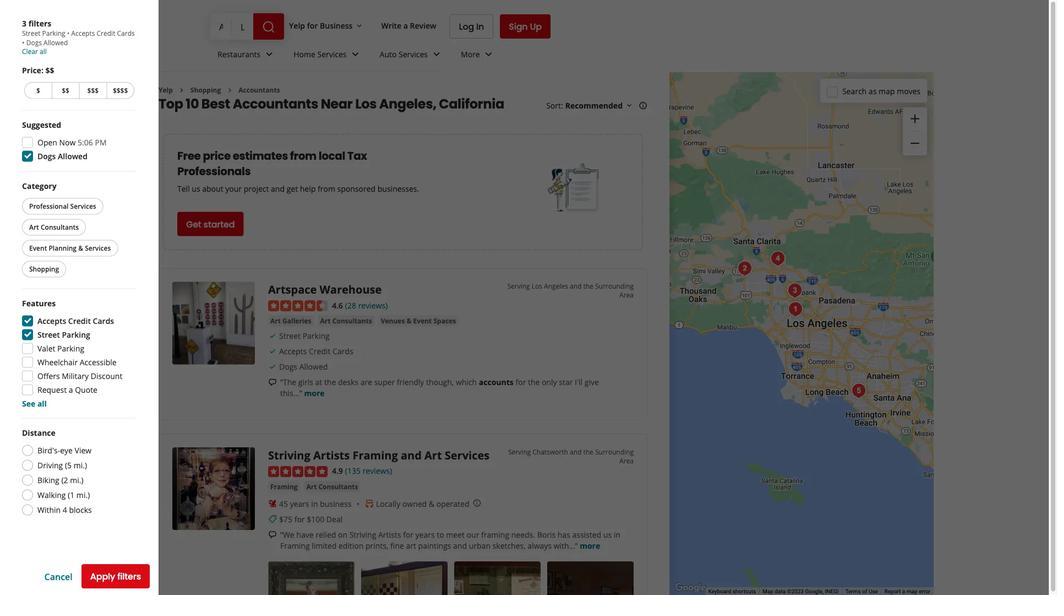 Task type: vqa. For each thing, say whether or not it's contained in the screenshot.
rightmost good
no



Task type: describe. For each thing, give the bounding box(es) containing it.
shortcuts
[[733, 588, 756, 595]]

16 checkmark v2 image for accepts credit cards
[[268, 347, 277, 356]]

business
[[320, 20, 353, 31]]

yelp for business
[[289, 20, 353, 31]]

valet for 3 filters
[[37, 343, 55, 354]]

& inside button
[[407, 316, 412, 325]]

filters for apply
[[117, 570, 141, 583]]

the inside serving chatsworth and the surrounding area
[[584, 447, 594, 456]]

1 vertical spatial from
[[318, 183, 335, 194]]

0 horizontal spatial artspace warehouse image
[[172, 282, 255, 364]]

$$$ button for 3 filters
[[79, 82, 106, 99]]

terms of use
[[846, 588, 879, 595]]

16 info v2 image
[[639, 101, 648, 110]]

on
[[338, 529, 348, 540]]

edition
[[339, 540, 364, 551]]

45
[[279, 498, 288, 509]]

your
[[225, 183, 242, 194]]

see all for 3 filters
[[22, 398, 47, 409]]

features for 3 filters
[[22, 298, 56, 309]]

offers for 3 filters
[[37, 371, 60, 381]]

0 vertical spatial 4
[[22, 90, 26, 101]]

0 horizontal spatial from
[[290, 148, 317, 163]]

report a map error link
[[885, 588, 931, 595]]

professionals
[[177, 163, 251, 179]]

offers military discount for 3 filters
[[37, 371, 123, 381]]

to
[[437, 529, 444, 540]]

$$$$
[[113, 86, 128, 95]]

0 vertical spatial los
[[355, 94, 377, 113]]

16 deal v2 image
[[268, 515, 277, 523]]

blocks inside walking (1 mi.) within 4 blocks
[[69, 577, 92, 587]]

rv nuccio & associates image
[[785, 280, 807, 302]]

google image
[[673, 581, 709, 595]]

option group for 4 filters
[[19, 499, 137, 589]]

terms of use link
[[846, 588, 879, 595]]

see all for 4 filters
[[22, 471, 47, 481]]

price: $$ for 3 filters
[[22, 65, 54, 75]]

surrounding inside serving los angeles and the surrounding area
[[596, 281, 634, 291]]

bird's-
[[37, 445, 60, 456]]

log
[[459, 20, 474, 33]]

$75 for $100 deal
[[279, 514, 343, 524]]

search image
[[262, 20, 275, 34]]

street parking for 4 filters
[[37, 402, 90, 412]]

event planning & services for 4 filters
[[29, 316, 111, 325]]

1 horizontal spatial striving artists framing and art services image
[[734, 258, 756, 280]]

verizon image
[[767, 248, 790, 270]]

search as map moves
[[843, 86, 921, 96]]

"we have relied on striving artists for years to meet our framing needs.  boris has assisted us in framing limited edition prints, fine art paintings and urban sketches, always with…"
[[280, 529, 621, 551]]

restaurants link
[[209, 40, 285, 72]]

within inside walking (1 mi.) within 4 blocks
[[37, 577, 61, 587]]

clear all link for 3 filters
[[22, 47, 47, 56]]

dogs allowed for 3 filters
[[37, 151, 88, 161]]

0 vertical spatial striving
[[268, 447, 311, 463]]

sort:
[[547, 100, 563, 111]]

warehouse
[[320, 282, 382, 297]]

get started button
[[177, 212, 244, 236]]

category for 4 filters
[[22, 253, 57, 263]]

clear all link for 4 filters
[[22, 119, 47, 128]]

walking for walking (1 mi.)
[[37, 490, 66, 500]]

1 horizontal spatial artspace warehouse image
[[785, 298, 807, 320]]

(135 reviews) link
[[345, 464, 392, 476]]

(1 for walking (1 mi.)
[[68, 490, 75, 500]]

i'll
[[575, 377, 583, 387]]

log in
[[459, 20, 484, 33]]

businesses.
[[378, 183, 419, 194]]

map for moves
[[879, 86, 895, 96]]

our
[[467, 529, 480, 540]]

shopping for 4 filters
[[29, 337, 59, 346]]

google,
[[806, 588, 824, 595]]

terms
[[846, 588, 861, 595]]

fine
[[391, 540, 404, 551]]

error
[[919, 588, 931, 595]]

project
[[244, 183, 269, 194]]

artists inside "we have relied on striving artists for years to meet our framing needs.  boris has assisted us in framing limited edition prints, fine art paintings and urban sketches, always with…"
[[378, 529, 401, 540]]

us inside 'free price estimates from local tax professionals tell us about your project and get help from sponsored businesses.'
[[192, 183, 200, 194]]

venues & event spaces link
[[379, 315, 458, 326]]

los inside serving los angeles and the surrounding area
[[532, 281, 543, 291]]

and inside serving los angeles and the surrounding area
[[570, 281, 582, 291]]

search
[[843, 86, 867, 96]]

in inside "we have relied on striving artists for years to meet our framing needs.  boris has assisted us in framing limited edition prints, fine art paintings and urban sketches, always with…"
[[614, 529, 621, 540]]

all inside 3 filters street parking • accepts credit cards • dogs allowed clear all
[[40, 47, 47, 56]]

use
[[869, 588, 879, 595]]

$$$ for 4 filters
[[87, 158, 99, 167]]

filters for 4
[[28, 90, 51, 101]]

keyboard shortcuts button
[[709, 588, 756, 595]]

apply filters
[[90, 570, 141, 583]]

area inside serving chatsworth and the surrounding area
[[620, 456, 634, 465]]

0 horizontal spatial years
[[290, 498, 309, 509]]

zoom out image
[[909, 137, 922, 150]]

estimates
[[233, 148, 288, 163]]

1 vertical spatial more link
[[580, 540, 601, 551]]

open now 5:06 pm for 4 filters
[[37, 209, 107, 220]]

professional services for 3 filters
[[29, 202, 96, 211]]

venues
[[381, 316, 405, 325]]

sign up
[[509, 20, 542, 33]]

paintings
[[418, 540, 451, 551]]

reviews) for warehouse
[[358, 300, 388, 310]]

california
[[439, 94, 505, 113]]

military for 4 filters
[[62, 443, 89, 453]]

cancel
[[44, 570, 73, 582]]

0 vertical spatial shopping
[[191, 85, 221, 94]]

(1 for walking (1 mi.) within 4 blocks
[[68, 562, 75, 572]]

free
[[177, 148, 201, 163]]

the inside serving los angeles and the surrounding area
[[584, 281, 594, 291]]

16 chevron down v2 image
[[355, 21, 364, 30]]

4 inside walking (1 mi.) within 4 blocks
[[63, 577, 67, 587]]

event inside venues & event spaces button
[[414, 316, 432, 325]]

category group for 4 filters
[[20, 253, 137, 352]]

write
[[381, 20, 402, 31]]

4.6
[[332, 300, 343, 310]]

professional services button for 3 filters
[[22, 198, 103, 215]]

art inside button
[[271, 316, 281, 325]]

24 chevron down v2 image for home services
[[349, 48, 362, 61]]

yelp for yelp link
[[159, 85, 173, 94]]

this..."
[[280, 388, 302, 398]]

always
[[528, 540, 552, 551]]

and inside "we have relied on striving artists for years to meet our framing needs.  boris has assisted us in framing limited edition prints, fine art paintings and urban sketches, always with…"
[[453, 540, 467, 551]]

event planning & services button for 4 filters
[[22, 312, 118, 329]]

driving
[[37, 460, 63, 471]]

45 years in business
[[279, 498, 352, 509]]

report a map error
[[885, 588, 931, 595]]

24 chevron down v2 image for auto services
[[430, 48, 444, 61]]

report
[[885, 588, 901, 595]]

$ button for 4 filters
[[24, 154, 52, 171]]

friendly
[[397, 377, 424, 387]]

and inside 'free price estimates from local tax professionals tell us about your project and get help from sponsored businesses.'
[[271, 183, 285, 194]]

striving artists framing and art services
[[268, 447, 490, 463]]

write a review link
[[377, 15, 441, 35]]

0 horizontal spatial in
[[311, 498, 318, 509]]

assisted
[[573, 529, 602, 540]]

16 checkmark v2 image for dogs allowed
[[268, 362, 277, 371]]

event planning & services for 3 filters
[[29, 244, 111, 253]]

5:06 for 4 filters
[[78, 209, 93, 220]]

valet parking for 3 filters
[[37, 343, 84, 354]]

best
[[202, 94, 230, 113]]

framing link
[[268, 481, 300, 492]]

and up owned
[[401, 447, 422, 463]]

wheelchair for 4 filters
[[37, 429, 78, 440]]

24 chevron down v2 image for more
[[482, 48, 496, 61]]

$$ button for 4 filters
[[52, 154, 80, 171]]

spaces
[[434, 316, 456, 325]]

0 horizontal spatial more link
[[304, 388, 325, 398]]

mi.) for biking (2 mi.)
[[70, 475, 84, 485]]

offers military discount for 4 filters
[[37, 443, 123, 453]]

keyboard
[[709, 588, 732, 595]]

16 years in business v2 image
[[268, 499, 277, 508]]

features for 4 filters
[[22, 370, 56, 381]]

map for error
[[907, 588, 918, 595]]

$100
[[307, 514, 325, 524]]

though,
[[426, 377, 454, 387]]

all down street parking • $$ •
[[40, 119, 47, 128]]

us inside "we have relied on striving artists for years to meet our framing needs.  boris has assisted us in framing limited edition prints, fine art paintings and urban sketches, always with…"
[[604, 529, 612, 540]]

request for 3 filters
[[37, 385, 67, 395]]

$$ button for 3 filters
[[52, 82, 79, 99]]

serving los angeles and the surrounding area
[[508, 281, 634, 299]]

data
[[775, 588, 786, 595]]

suggested for 3 filters
[[22, 120, 61, 130]]

help
[[300, 183, 316, 194]]

open for 4 filters
[[37, 209, 57, 220]]

a inside the write a review link
[[404, 20, 408, 31]]

apply filters button
[[81, 564, 150, 588]]

dogs inside 3 filters street parking • accepts credit cards • dogs allowed clear all
[[26, 38, 42, 47]]

$$$ button for 4 filters
[[80, 154, 106, 171]]

restaurants
[[218, 49, 261, 59]]

1 vertical spatial 4
[[63, 505, 67, 515]]

business
[[320, 498, 352, 509]]

valet parking for 4 filters
[[37, 415, 84, 426]]

free price estimates from local tax professionals image
[[548, 161, 603, 216]]

serving for striving artists framing and art services
[[508, 447, 531, 456]]

mi.) for walking (1 mi.)
[[77, 490, 90, 500]]

needs.
[[512, 529, 536, 540]]

yelp link
[[159, 85, 173, 94]]

discount for 3 filters
[[91, 371, 123, 381]]

credit inside 3 filters street parking • accepts credit cards • dogs allowed clear all
[[97, 29, 115, 38]]

$ for 4 filters
[[36, 158, 40, 167]]

• dogs allowed
[[40, 110, 87, 119]]

get
[[186, 218, 201, 230]]

auto services link
[[371, 40, 452, 72]]

see for 3 filters
[[22, 398, 35, 409]]

walking (1 mi.)
[[37, 490, 90, 500]]

angeles,
[[379, 94, 437, 113]]

quote for 3 filters
[[75, 385, 97, 395]]

request a quote for 3 filters
[[37, 385, 97, 395]]

driving (5 mi.)
[[37, 460, 87, 471]]

art consultants link for artists
[[304, 481, 361, 492]]

for inside yelp for business "button"
[[307, 20, 318, 31]]

0 vertical spatial framing
[[353, 447, 398, 463]]

event planning & services button for 3 filters
[[22, 240, 118, 256]]

(28 reviews) link
[[345, 299, 388, 311]]



Task type: locate. For each thing, give the bounding box(es) containing it.
2 category group from the top
[[20, 253, 137, 352]]

1 blocks from the top
[[69, 505, 92, 515]]

clear all link down 3 on the left
[[22, 47, 47, 56]]

art consultants link down 4.9
[[304, 481, 361, 492]]

event for 3 filters
[[29, 244, 47, 253]]

distance down biking
[[22, 500, 56, 510]]

relied
[[316, 529, 336, 540]]

16 checkmark v2 image
[[268, 331, 277, 340]]

option group for 3 filters
[[22, 427, 137, 517]]

serving for artspace warehouse
[[508, 281, 530, 291]]

mi.) for walking (1 mi.) within 4 blocks
[[77, 562, 90, 572]]

about
[[202, 183, 223, 194]]

distance up bird's- at the bottom left of page
[[22, 428, 56, 438]]

1 $$$ from the top
[[87, 86, 99, 95]]

1 within from the top
[[37, 505, 61, 515]]

mi.) right (2 in the bottom of the page
[[70, 475, 84, 485]]

1 vertical spatial in
[[614, 529, 621, 540]]

los right near
[[355, 94, 377, 113]]

1 clear all link from the top
[[22, 47, 47, 56]]

0 vertical spatial years
[[290, 498, 309, 509]]

2 offers from the top
[[37, 443, 60, 453]]

2 clear from the top
[[22, 119, 38, 128]]

2 $$ button from the top
[[52, 154, 80, 171]]

24 chevron down v2 image down review
[[430, 48, 444, 61]]

1 24 chevron down v2 image from the left
[[263, 48, 276, 61]]

walking left apply
[[37, 562, 66, 572]]

2 valet from the top
[[37, 415, 55, 426]]

3
[[22, 18, 26, 28]]

2 event planning & services button from the top
[[22, 312, 118, 329]]

pm for 4 filters
[[95, 209, 107, 220]]

map
[[879, 86, 895, 96], [907, 588, 918, 595]]

request a quote for 4 filters
[[37, 457, 97, 467]]

price: $$ for 4 filters
[[22, 137, 54, 147]]

see
[[22, 398, 35, 409], [22, 471, 35, 481]]

2 features from the top
[[22, 370, 56, 381]]

home services link
[[285, 40, 371, 72]]

2 pm from the top
[[95, 209, 107, 220]]

distance for 3 filters
[[22, 428, 56, 438]]

1 vertical spatial offers
[[37, 443, 60, 453]]

2 vertical spatial 4
[[63, 577, 67, 587]]

1 16 speech v2 image from the top
[[268, 378, 277, 387]]

request for 4 filters
[[37, 457, 67, 467]]

group
[[904, 107, 928, 156], [22, 119, 137, 162], [19, 191, 137, 237], [22, 298, 137, 409], [19, 370, 137, 481]]

filters right apply
[[117, 570, 141, 583]]

1 vertical spatial wheelchair accessible
[[37, 429, 117, 440]]

1 vertical spatial distance
[[22, 500, 56, 510]]

16 chevron right v2 image right yelp link
[[177, 86, 186, 95]]

walking inside walking (1 mi.) within 4 blocks
[[37, 562, 66, 572]]

1 vertical spatial event planning & services
[[29, 316, 111, 325]]

dogs allowed for 4 filters
[[37, 223, 88, 234]]

see all button for 4 filters
[[22, 471, 47, 481]]

1 category from the top
[[22, 181, 57, 191]]

years inside "we have relied on striving artists for years to meet our framing needs.  boris has assisted us in framing limited edition prints, fine art paintings and urban sketches, always with…"
[[416, 529, 435, 540]]

0 vertical spatial request
[[37, 385, 67, 395]]

has
[[558, 529, 571, 540]]

info icon image
[[473, 499, 482, 507], [473, 499, 482, 507]]

near
[[321, 94, 353, 113]]

more link down assisted
[[580, 540, 601, 551]]

16 speech v2 image
[[268, 378, 277, 387], [268, 530, 277, 539]]

striving artists framing and art services link
[[268, 447, 490, 463]]

clear inside 3 filters street parking • accepts credit cards • dogs allowed clear all
[[22, 47, 38, 56]]

accounts
[[479, 377, 514, 387]]

2 accessible from the top
[[80, 429, 117, 440]]

$$$ for 3 filters
[[87, 86, 99, 95]]

local
[[319, 148, 345, 163]]

1 vertical spatial now
[[59, 209, 76, 220]]

of
[[863, 588, 868, 595]]

only
[[542, 377, 557, 387]]

offers for 4 filters
[[37, 443, 60, 453]]

accepts inside 3 filters street parking • accepts credit cards • dogs allowed clear all
[[71, 29, 95, 38]]

1 vertical spatial wheelchair
[[37, 429, 78, 440]]

surrounding inside serving chatsworth and the surrounding area
[[596, 447, 634, 456]]

(1
[[68, 490, 75, 500], [68, 562, 75, 572]]

mi.) up "within 4 blocks" at bottom left
[[77, 490, 90, 500]]

2 offers military discount from the top
[[37, 443, 123, 453]]

cards
[[117, 29, 135, 38], [22, 110, 40, 119], [93, 316, 114, 326], [333, 346, 353, 356], [93, 388, 114, 398]]

from
[[290, 148, 317, 163], [318, 183, 335, 194]]

1 vertical spatial clear
[[22, 119, 38, 128]]

0 vertical spatial event planning & services
[[29, 244, 111, 253]]

professional services
[[29, 202, 96, 211], [29, 274, 96, 283]]

the left only
[[528, 377, 540, 387]]

0 vertical spatial valet
[[37, 343, 55, 354]]

and down meet
[[453, 540, 467, 551]]

2 $ button from the top
[[24, 154, 52, 171]]

for inside "we have relied on striving artists for years to meet our framing needs.  boris has assisted us in framing limited edition prints, fine art paintings and urban sketches, always with…"
[[403, 529, 414, 540]]

sketches,
[[493, 540, 526, 551]]

lynde ordway image
[[848, 380, 870, 402]]

1 vertical spatial striving artists framing and art services image
[[172, 447, 255, 530]]

serving inside serving los angeles and the surrounding area
[[508, 281, 530, 291]]

1 vertical spatial reviews)
[[363, 466, 392, 476]]

1 $$ button from the top
[[52, 82, 79, 99]]

for up art
[[403, 529, 414, 540]]

1 wheelchair accessible from the top
[[37, 357, 117, 367]]

years up paintings
[[416, 529, 435, 540]]

0 vertical spatial 16 speech v2 image
[[268, 378, 277, 387]]

discount for 4 filters
[[91, 443, 123, 453]]

the inside for the only star i'll give this..."
[[528, 377, 540, 387]]

1 vertical spatial event planning & services button
[[22, 312, 118, 329]]

1 surrounding from the top
[[596, 281, 634, 291]]

1 vertical spatial los
[[532, 281, 543, 291]]

16 chevron right v2 image right shopping link
[[225, 86, 234, 95]]

1 vertical spatial discount
[[91, 443, 123, 453]]

1 offers military discount from the top
[[37, 371, 123, 381]]

0 vertical spatial open
[[37, 137, 57, 148]]

option group
[[22, 427, 137, 517], [19, 499, 137, 589]]

and left get
[[271, 183, 285, 194]]

striving artists framing and art services image
[[734, 258, 756, 280], [172, 447, 255, 530]]

2 request from the top
[[37, 457, 67, 467]]

and
[[271, 183, 285, 194], [570, 281, 582, 291], [570, 447, 582, 456], [401, 447, 422, 463], [453, 540, 467, 551]]

0 vertical spatial blocks
[[69, 505, 92, 515]]

category group
[[20, 180, 137, 280], [20, 253, 137, 352]]

top
[[159, 94, 183, 113]]

more for bottom more link
[[580, 540, 601, 551]]

prints,
[[366, 540, 389, 551]]

see all button down bird's- at the bottom left of page
[[22, 471, 47, 481]]

1 area from the top
[[620, 290, 634, 299]]

$$ button up street parking • $$ •
[[52, 82, 79, 99]]

reviews) for artists
[[363, 466, 392, 476]]

$ button up street parking • $$ •
[[24, 82, 52, 99]]

keyboard shortcuts
[[709, 588, 756, 595]]

1 open now 5:06 pm from the top
[[37, 137, 107, 148]]

more
[[304, 388, 325, 398], [580, 540, 601, 551]]

4 up clear all on the left top
[[22, 90, 26, 101]]

clear all link down street parking • $$ •
[[22, 119, 47, 128]]

1 vertical spatial artists
[[378, 529, 401, 540]]

2 open now 5:06 pm from the top
[[37, 209, 107, 220]]

"the girls at the desks are super friendly though, which accounts
[[280, 377, 514, 387]]

0 vertical spatial artists
[[313, 447, 350, 463]]

$ down clear all on the left top
[[36, 158, 40, 167]]

art consultants link for warehouse
[[318, 315, 374, 326]]

and right angeles
[[570, 281, 582, 291]]

1 5:06 from the top
[[78, 137, 93, 148]]

1 $ from the top
[[36, 86, 40, 95]]

parking inside 3 filters street parking • accepts credit cards • dogs allowed clear all
[[42, 29, 65, 38]]

1 vertical spatial planning
[[49, 316, 77, 325]]

1 price: $$ group from the top
[[22, 64, 137, 101]]

2 within from the top
[[37, 577, 61, 587]]

1 vertical spatial $$$
[[87, 158, 99, 167]]

within left apply
[[37, 577, 61, 587]]

2 16 chevron right v2 image from the left
[[225, 86, 234, 95]]

1 professional services from the top
[[29, 202, 96, 211]]

reviews) down striving artists framing and art services
[[363, 466, 392, 476]]

accessible for 3 filters
[[80, 357, 117, 367]]

2 price: $$ from the top
[[22, 137, 54, 147]]

are
[[361, 377, 372, 387]]

1 walking from the top
[[37, 490, 66, 500]]

price: $$ group for 3 filters
[[22, 64, 137, 101]]

street parking for 3 filters
[[37, 329, 90, 340]]

years right 45
[[290, 498, 309, 509]]

1 vertical spatial 5:06
[[78, 209, 93, 220]]

credit
[[97, 29, 115, 38], [110, 101, 129, 110], [68, 316, 91, 326], [309, 346, 331, 356], [68, 388, 91, 398]]

mi.) inside walking (1 mi.) within 4 blocks
[[77, 562, 90, 572]]

0 vertical spatial see all
[[22, 398, 47, 409]]

0 horizontal spatial artists
[[313, 447, 350, 463]]

"the
[[280, 377, 296, 387]]

0 vertical spatial more link
[[304, 388, 325, 398]]

24 chevron down v2 image down search image
[[263, 48, 276, 61]]

1 open from the top
[[37, 137, 57, 148]]

more link down at at the bottom
[[304, 388, 325, 398]]

1 vertical spatial art consultants link
[[304, 481, 361, 492]]

1 planning from the top
[[49, 244, 77, 253]]

1 shopping button from the top
[[22, 261, 66, 277]]

2 suggested from the top
[[22, 192, 61, 202]]

0 vertical spatial professional services
[[29, 202, 96, 211]]

0 vertical spatial yelp
[[289, 20, 305, 31]]

0 vertical spatial dogs allowed
[[37, 151, 88, 161]]

framing button
[[268, 481, 300, 492]]

striving
[[268, 447, 311, 463], [350, 529, 376, 540]]

art galleries link
[[268, 315, 314, 326]]

shopping button for 4 filters
[[22, 333, 66, 350]]

1 vertical spatial request a quote
[[37, 457, 97, 467]]

all left (2 in the bottom of the page
[[37, 471, 47, 481]]

from right help
[[318, 183, 335, 194]]

striving up edition
[[350, 529, 376, 540]]

framing up 45
[[271, 482, 298, 491]]

1 clear from the top
[[22, 47, 38, 56]]

(1 inside walking (1 mi.) within 4 blocks
[[68, 562, 75, 572]]

1 vertical spatial $
[[36, 158, 40, 167]]

24 chevron down v2 image
[[263, 48, 276, 61], [349, 48, 362, 61], [430, 48, 444, 61], [482, 48, 496, 61]]

0 vertical spatial wheelchair
[[37, 357, 78, 367]]

1 horizontal spatial striving
[[350, 529, 376, 540]]

map data ©2023 google, inegi
[[763, 588, 839, 595]]

1 price: from the top
[[22, 65, 43, 75]]

$ up street parking • $$ •
[[36, 86, 40, 95]]

1 horizontal spatial us
[[604, 529, 612, 540]]

for inside for the only star i'll give this..."
[[516, 377, 526, 387]]

0 vertical spatial serving
[[508, 281, 530, 291]]

open for 3 filters
[[37, 137, 57, 148]]

yelp for yelp for business
[[289, 20, 305, 31]]

1 16 checkmark v2 image from the top
[[268, 347, 277, 356]]

2 16 checkmark v2 image from the top
[[268, 362, 277, 371]]

1 valet from the top
[[37, 343, 55, 354]]

and inside serving chatsworth and the surrounding area
[[570, 447, 582, 456]]

cards inside 3 filters street parking • accepts credit cards • dogs allowed clear all
[[117, 29, 135, 38]]

0 vertical spatial open now 5:06 pm
[[37, 137, 107, 148]]

0 vertical spatial see all button
[[22, 398, 47, 409]]

1 accessible from the top
[[80, 357, 117, 367]]

1 suggested from the top
[[22, 120, 61, 130]]

2 price: from the top
[[22, 137, 43, 147]]

accountants down "restaurants" link on the left top of page
[[239, 85, 280, 94]]

3 24 chevron down v2 image from the left
[[430, 48, 444, 61]]

home
[[294, 49, 316, 59]]

24 chevron down v2 image inside more link
[[482, 48, 496, 61]]

24 chevron down v2 image inside "restaurants" link
[[263, 48, 276, 61]]

16 chevron right v2 image for accountants
[[225, 86, 234, 95]]

16 speech v2 image left "the
[[268, 378, 277, 387]]

now for 3 filters
[[59, 137, 76, 148]]

2 24 chevron down v2 image from the left
[[349, 48, 362, 61]]

None search field
[[210, 13, 286, 40]]

1 vertical spatial professional services button
[[22, 270, 103, 287]]

0 vertical spatial filters
[[28, 18, 51, 28]]

filters inside button
[[117, 570, 141, 583]]

wheelchair accessible for 3 filters
[[37, 357, 117, 367]]

2 professional from the top
[[29, 274, 69, 283]]

art consultants link down (28
[[318, 315, 374, 326]]

price: $$ group for 4 filters
[[22, 137, 137, 173]]

framing up (135 reviews) link
[[353, 447, 398, 463]]

event planning & services button
[[22, 240, 118, 256], [22, 312, 118, 329]]

review
[[410, 20, 437, 31]]

us
[[192, 183, 200, 194], [604, 529, 612, 540]]

now
[[59, 137, 76, 148], [59, 209, 76, 220]]

los left angeles
[[532, 281, 543, 291]]

(1 left apply
[[68, 562, 75, 572]]

see all button up bird's- at the bottom left of page
[[22, 398, 47, 409]]

2 surrounding from the top
[[596, 447, 634, 456]]

suggested
[[22, 120, 61, 130], [22, 192, 61, 202]]

2 vertical spatial framing
[[280, 540, 310, 551]]

serving left chatsworth
[[508, 447, 531, 456]]

16 speech v2 image for striving artists framing and art services
[[268, 530, 277, 539]]

1 vertical spatial features
[[22, 370, 56, 381]]

for
[[307, 20, 318, 31], [516, 377, 526, 387], [295, 514, 305, 524], [403, 529, 414, 540]]

locally owned & operated
[[376, 498, 470, 509]]

0 horizontal spatial striving
[[268, 447, 311, 463]]

1 pm from the top
[[95, 137, 107, 148]]

category group for 3 filters
[[20, 180, 137, 280]]

0 vertical spatial wheelchair accessible
[[37, 357, 117, 367]]

2 $ from the top
[[36, 158, 40, 167]]

1 military from the top
[[62, 371, 89, 381]]

1 horizontal spatial more
[[580, 540, 601, 551]]

2 walking from the top
[[37, 562, 66, 572]]

yelp for business button
[[285, 15, 368, 35]]

yelp left 10
[[159, 85, 173, 94]]

map right as
[[879, 86, 895, 96]]

open now 5:06 pm for 3 filters
[[37, 137, 107, 148]]

•
[[67, 29, 70, 38], [22, 38, 25, 47], [67, 101, 70, 110], [81, 101, 83, 110], [42, 110, 44, 119]]

$$ button down • dogs allowed
[[52, 154, 80, 171]]

2 vertical spatial dogs allowed
[[279, 361, 328, 372]]

meet
[[446, 529, 465, 540]]

4.9 star rating image
[[268, 466, 328, 477]]

more down assisted
[[580, 540, 601, 551]]

1 (1 from the top
[[68, 490, 75, 500]]

price: up 4 filters
[[22, 65, 43, 75]]

2 see all from the top
[[22, 471, 47, 481]]

professional for 4 filters
[[29, 274, 69, 283]]

2 shopping button from the top
[[22, 333, 66, 350]]

suggested for 4 filters
[[22, 192, 61, 202]]

professional services for 4 filters
[[29, 274, 96, 283]]

distance
[[22, 428, 56, 438], [22, 500, 56, 510]]

valet for 4 filters
[[37, 415, 55, 426]]

24 chevron down v2 image down 16 chevron down v2 icon
[[349, 48, 362, 61]]

&
[[78, 244, 83, 253], [78, 316, 83, 325], [407, 316, 412, 325], [429, 498, 435, 509]]

yelp inside yelp for business "button"
[[289, 20, 305, 31]]

clear down 4 filters
[[22, 119, 38, 128]]

accessible for 4 filters
[[80, 429, 117, 440]]

price: $$ down clear all on the left top
[[22, 137, 54, 147]]

1 vertical spatial 16 checkmark v2 image
[[268, 362, 277, 371]]

see all down bird's- at the bottom left of page
[[22, 471, 47, 481]]

top 10 best accountants near los angeles, california
[[159, 94, 505, 113]]

1 vertical spatial yelp
[[159, 85, 173, 94]]

$ button
[[24, 82, 52, 99], [24, 154, 52, 171]]

1 horizontal spatial in
[[614, 529, 621, 540]]

striving inside "we have relied on striving artists for years to meet our framing needs.  boris has assisted us in framing limited edition prints, fine art paintings and urban sketches, always with…"
[[350, 529, 376, 540]]

framing down "we
[[280, 540, 310, 551]]

artspace warehouse link
[[268, 282, 382, 297]]

price: $$ group down • dogs allowed
[[22, 137, 137, 173]]

1 features from the top
[[22, 298, 56, 309]]

1 see all button from the top
[[22, 398, 47, 409]]

0 horizontal spatial more
[[304, 388, 325, 398]]

1 wheelchair from the top
[[37, 357, 78, 367]]

accountants link
[[239, 85, 280, 94]]

0 vertical spatial professional
[[29, 202, 69, 211]]

event for 4 filters
[[29, 316, 47, 325]]

quote for 4 filters
[[75, 457, 97, 467]]

allowed inside 3 filters street parking • accepts credit cards • dogs allowed clear all
[[44, 38, 68, 47]]

price: for 3 filters
[[22, 65, 43, 75]]

24 chevron down v2 image for restaurants
[[263, 48, 276, 61]]

0 vertical spatial us
[[192, 183, 200, 194]]

0 vertical spatial $ button
[[24, 82, 52, 99]]

the right at at the bottom
[[324, 377, 336, 387]]

mi.) for driving (5 mi.)
[[74, 460, 87, 471]]

1 vertical spatial offers military discount
[[37, 443, 123, 453]]

shopping for 3 filters
[[29, 264, 59, 274]]

framing inside button
[[271, 482, 298, 491]]

1 vertical spatial valet
[[37, 415, 55, 426]]

clear down 3 on the left
[[22, 47, 38, 56]]

pm for 3 filters
[[95, 137, 107, 148]]

filters inside 3 filters street parking • accepts credit cards • dogs allowed clear all
[[28, 18, 51, 28]]

all up 4 filters
[[40, 47, 47, 56]]

2 blocks from the top
[[69, 577, 92, 587]]

within down the walking (1 mi.)
[[37, 505, 61, 515]]

1 vertical spatial price:
[[22, 137, 43, 147]]

mi.) right (5
[[74, 460, 87, 471]]

2 distance from the top
[[22, 500, 56, 510]]

2 clear all link from the top
[[22, 119, 47, 128]]

see for 4 filters
[[22, 471, 35, 481]]

1 event planning & services from the top
[[29, 244, 111, 253]]

4.9
[[332, 466, 343, 476]]

1 vertical spatial professional services
[[29, 274, 96, 283]]

venues & event spaces
[[381, 316, 456, 325]]

(135 reviews)
[[345, 466, 392, 476]]

1 vertical spatial $ button
[[24, 154, 52, 171]]

striving up 4.9 star rating image
[[268, 447, 311, 463]]

walking for walking (1 mi.) within 4 blocks
[[37, 562, 66, 572]]

distance for 4 filters
[[22, 500, 56, 510]]

1 vertical spatial open now 5:06 pm
[[37, 209, 107, 220]]

2 discount from the top
[[91, 443, 123, 453]]

event planning & services
[[29, 244, 111, 253], [29, 316, 111, 325]]

in right assisted
[[614, 529, 621, 540]]

24 chevron down v2 image right more
[[482, 48, 496, 61]]

framing
[[482, 529, 510, 540]]

framing inside "we have relied on striving artists for years to meet our framing needs.  boris has assisted us in framing limited edition prints, fine art paintings and urban sketches, always with…"
[[280, 540, 310, 551]]

reviews) right (28
[[358, 300, 388, 310]]

1 now from the top
[[59, 137, 76, 148]]

0 horizontal spatial us
[[192, 183, 200, 194]]

2 price: $$ group from the top
[[22, 137, 137, 173]]

4
[[22, 90, 26, 101], [63, 505, 67, 515], [63, 577, 67, 587]]

blocks
[[69, 505, 92, 515], [69, 577, 92, 587]]

1 vertical spatial category
[[22, 253, 57, 263]]

1 see from the top
[[22, 398, 35, 409]]

0 vertical spatial quote
[[75, 385, 97, 395]]

0 horizontal spatial yelp
[[159, 85, 173, 94]]

2 now from the top
[[59, 209, 76, 220]]

open now 5:06 pm
[[37, 137, 107, 148], [37, 209, 107, 220]]

2 wheelchair accessible from the top
[[37, 429, 117, 440]]

more down at at the bottom
[[304, 388, 325, 398]]

0 vertical spatial within
[[37, 505, 61, 515]]

girls
[[298, 377, 313, 387]]

business categories element
[[209, 40, 551, 72]]

deal
[[327, 514, 343, 524]]

2 16 speech v2 image from the top
[[268, 530, 277, 539]]

limited
[[312, 540, 337, 551]]

planning for 3 filters
[[49, 244, 77, 253]]

4.6 star rating image
[[268, 300, 328, 311]]

1 $ button from the top
[[24, 82, 52, 99]]

1 vertical spatial filters
[[28, 90, 51, 101]]

0 vertical spatial event planning & services button
[[22, 240, 118, 256]]

1 see all from the top
[[22, 398, 47, 409]]

2 (1 from the top
[[68, 562, 75, 572]]

0 vertical spatial military
[[62, 371, 89, 381]]

in up $100
[[311, 498, 318, 509]]

military for 3 filters
[[62, 371, 89, 381]]

2 5:06 from the top
[[78, 209, 93, 220]]

angeles
[[544, 281, 569, 291]]

1 vertical spatial blocks
[[69, 577, 92, 587]]

0 vertical spatial clear all link
[[22, 47, 47, 56]]

2 $$$ from the top
[[87, 158, 99, 167]]

us right assisted
[[604, 529, 612, 540]]

map left error
[[907, 588, 918, 595]]

shopping button for 3 filters
[[22, 261, 66, 277]]

the right angeles
[[584, 281, 594, 291]]

4.6 link
[[332, 299, 343, 311]]

wheelchair accessible for 4 filters
[[37, 429, 117, 440]]

1 vertical spatial request
[[37, 457, 67, 467]]

16 speech v2 image for artspace warehouse
[[268, 378, 277, 387]]

1 price: $$ from the top
[[22, 65, 54, 75]]

price: $$ group up • dogs allowed
[[22, 64, 137, 101]]

category for 3 filters
[[22, 181, 57, 191]]

professional services button for 4 filters
[[22, 270, 103, 287]]

now for 4 filters
[[59, 209, 76, 220]]

1 vertical spatial years
[[416, 529, 435, 540]]

1 horizontal spatial from
[[318, 183, 335, 194]]

2 area from the top
[[620, 456, 634, 465]]

art
[[29, 223, 39, 232], [29, 295, 39, 304], [271, 316, 281, 325], [320, 316, 331, 325], [425, 447, 442, 463], [307, 482, 317, 491]]

2 military from the top
[[62, 443, 89, 453]]

1 request a quote from the top
[[37, 385, 97, 395]]

artspace warehouse image
[[172, 282, 255, 364], [785, 298, 807, 320]]

open
[[37, 137, 57, 148], [37, 209, 57, 220]]

$ button for 3 filters
[[24, 82, 52, 99]]

for left business
[[307, 20, 318, 31]]

walking down biking
[[37, 490, 66, 500]]

16 chevron right v2 image
[[177, 86, 186, 95], [225, 86, 234, 95]]

price: for 4 filters
[[22, 137, 43, 147]]

1 horizontal spatial artists
[[378, 529, 401, 540]]

0 vertical spatial price: $$ group
[[22, 64, 137, 101]]

planning for 4 filters
[[49, 316, 77, 325]]

2 request a quote from the top
[[37, 457, 97, 467]]

2 event planning & services from the top
[[29, 316, 111, 325]]

2 professional services button from the top
[[22, 270, 103, 287]]

2 planning from the top
[[49, 316, 77, 325]]

area
[[620, 290, 634, 299], [620, 456, 634, 465]]

us right tell at the left of the page
[[192, 183, 200, 194]]

1 vertical spatial accessible
[[80, 429, 117, 440]]

professional for 3 filters
[[29, 202, 69, 211]]

artists up fine on the bottom left
[[378, 529, 401, 540]]

zoom in image
[[909, 112, 922, 125]]

more
[[461, 49, 480, 59]]

give
[[585, 377, 599, 387]]

16 chevron right v2 image for shopping
[[177, 86, 186, 95]]

price: $$ up 4 filters
[[22, 65, 54, 75]]

which
[[456, 377, 477, 387]]

all up bird's- at the bottom left of page
[[37, 398, 47, 409]]

filters right 3 on the left
[[28, 18, 51, 28]]

2 category from the top
[[22, 253, 57, 263]]

1 quote from the top
[[75, 385, 97, 395]]

1 professional services button from the top
[[22, 198, 103, 215]]

1 professional from the top
[[29, 202, 69, 211]]

for the only star i'll give this..."
[[280, 377, 599, 398]]

16 checkmark v2 image
[[268, 347, 277, 356], [268, 362, 277, 371]]

wheelchair for 3 filters
[[37, 357, 78, 367]]

0 vertical spatial art consultants link
[[318, 315, 374, 326]]

$ button down clear all on the left top
[[24, 154, 52, 171]]

for right $75
[[295, 514, 305, 524]]

1 vertical spatial striving
[[350, 529, 376, 540]]

1 horizontal spatial 16 chevron right v2 image
[[225, 86, 234, 95]]

shopping link
[[191, 85, 221, 94]]

walking
[[37, 490, 66, 500], [37, 562, 66, 572]]

2 professional services from the top
[[29, 274, 96, 283]]

1 16 chevron right v2 image from the left
[[177, 86, 186, 95]]

street inside 3 filters street parking • accepts credit cards • dogs allowed clear all
[[22, 29, 40, 38]]

star
[[559, 377, 573, 387]]

1 horizontal spatial years
[[416, 529, 435, 540]]

16 speech v2 image left "we
[[268, 530, 277, 539]]

filters up street parking • $$ •
[[28, 90, 51, 101]]

2 wheelchair from the top
[[37, 429, 78, 440]]

get started
[[186, 218, 235, 230]]

1 valet parking from the top
[[37, 343, 84, 354]]

0 vertical spatial walking
[[37, 490, 66, 500]]

see all button for 3 filters
[[22, 398, 47, 409]]

1 request from the top
[[37, 385, 67, 395]]

for right accounts
[[516, 377, 526, 387]]

"we
[[280, 529, 295, 540]]

mi.) left apply
[[77, 562, 90, 572]]

1 horizontal spatial los
[[532, 281, 543, 291]]

0 vertical spatial $$$ button
[[79, 82, 106, 99]]

0 vertical spatial suggested
[[22, 120, 61, 130]]

1 vertical spatial open
[[37, 209, 57, 220]]

3 filters street parking • accepts credit cards • dogs allowed clear all
[[22, 18, 135, 56]]

1 category group from the top
[[20, 180, 137, 280]]

1 offers from the top
[[37, 371, 60, 381]]

4 24 chevron down v2 image from the left
[[482, 48, 496, 61]]

in
[[477, 20, 484, 33]]

1 horizontal spatial yelp
[[289, 20, 305, 31]]

$ for 3 filters
[[36, 86, 40, 95]]

1 vertical spatial $$$ button
[[80, 154, 106, 171]]

1 discount from the top
[[91, 371, 123, 381]]

0 vertical spatial area
[[620, 290, 634, 299]]

24 chevron down v2 image inside 'auto services' link
[[430, 48, 444, 61]]

see all up bird's- at the bottom left of page
[[22, 398, 47, 409]]

map region
[[559, 0, 982, 595]]

tax
[[348, 148, 367, 163]]

4 left apply
[[63, 577, 67, 587]]

24 chevron down v2 image inside home services link
[[349, 48, 362, 61]]

and right chatsworth
[[570, 447, 582, 456]]

artists up 4.9 link
[[313, 447, 350, 463]]

0 horizontal spatial los
[[355, 94, 377, 113]]

serving inside serving chatsworth and the surrounding area
[[508, 447, 531, 456]]

0 vertical spatial in
[[311, 498, 318, 509]]

reviews)
[[358, 300, 388, 310], [363, 466, 392, 476]]

$$$
[[87, 86, 99, 95], [87, 158, 99, 167]]

serving left angeles
[[508, 281, 530, 291]]

started
[[204, 218, 235, 230]]

price: down clear all on the left top
[[22, 137, 43, 147]]

4 down the walking (1 mi.)
[[63, 505, 67, 515]]

accountants up estimates
[[233, 94, 318, 113]]

1 event planning & services button from the top
[[22, 240, 118, 256]]

home services
[[294, 49, 347, 59]]

moves
[[897, 86, 921, 96]]

yelp right search image
[[289, 20, 305, 31]]

more for the leftmost more link
[[304, 388, 325, 398]]

(28
[[345, 300, 356, 310]]

1 vertical spatial area
[[620, 456, 634, 465]]

area inside serving los angeles and the surrounding area
[[620, 290, 634, 299]]

2 see all button from the top
[[22, 471, 47, 481]]

from left local
[[290, 148, 317, 163]]

0 vertical spatial now
[[59, 137, 76, 148]]

1 distance from the top
[[22, 428, 56, 438]]

the right chatsworth
[[584, 447, 594, 456]]

sign up link
[[500, 14, 551, 39]]

0 horizontal spatial striving artists framing and art services image
[[172, 447, 255, 530]]

price: $$ group
[[22, 64, 137, 101], [22, 137, 137, 173]]

16 locally owned v2 image
[[365, 499, 374, 508]]

(1 down (2 in the bottom of the page
[[68, 490, 75, 500]]



